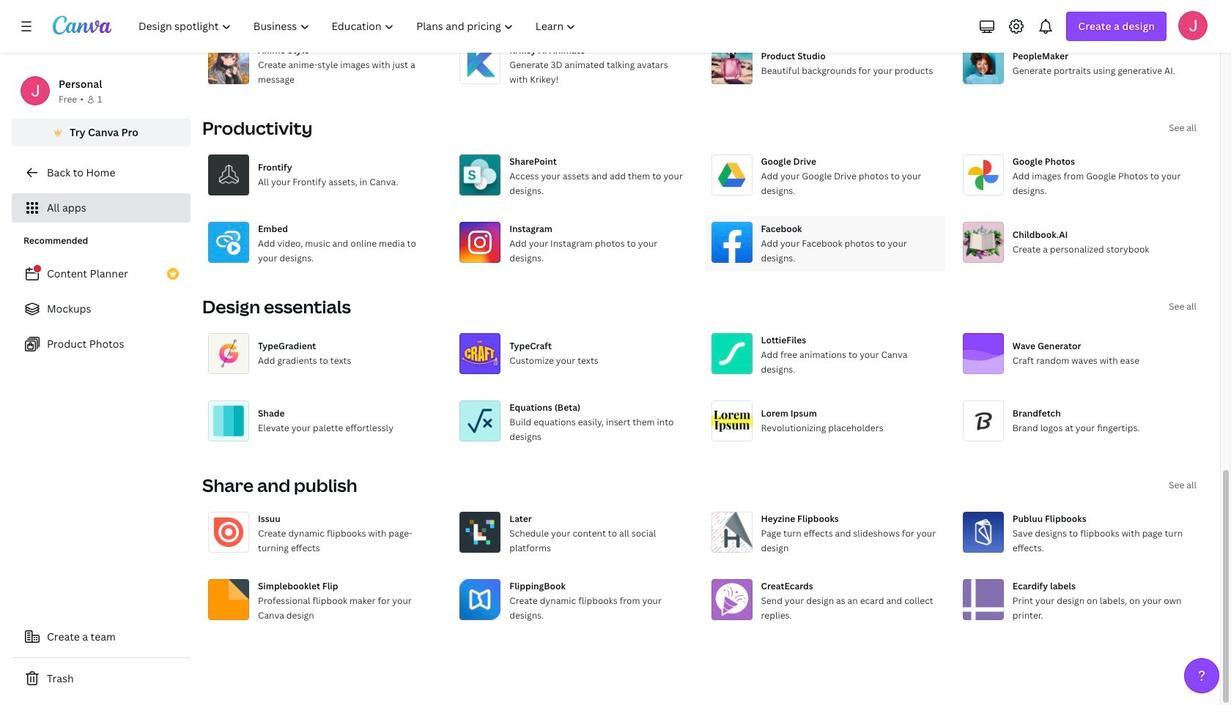 Task type: locate. For each thing, give the bounding box(es) containing it.
list
[[12, 260, 191, 359]]

top level navigation element
[[129, 12, 589, 41]]

group
[[706, 216, 946, 272]]



Task type: vqa. For each thing, say whether or not it's contained in the screenshot.
Top level navigation element
yes



Task type: describe. For each thing, give the bounding box(es) containing it.
james peterson image
[[1179, 11, 1208, 40]]



